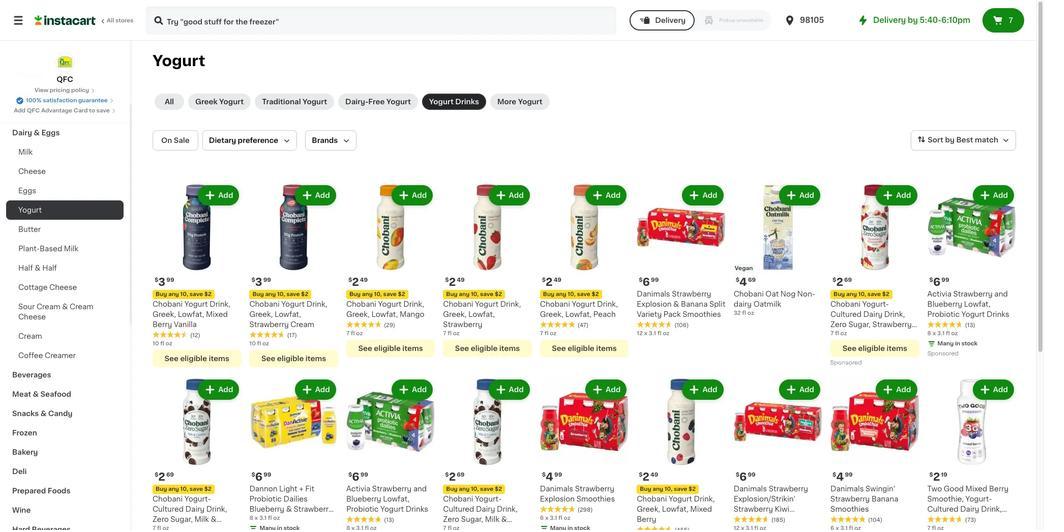 Task type: describe. For each thing, give the bounding box(es) containing it.
any for see eligible items button for chobani yogurt drink, greek, lowfat, mixed berry vanilla
[[168, 292, 179, 297]]

2 chobani yogurt- cultured dairy drink, zero sugar, milk & cookies flavored from the left
[[443, 495, 518, 530]]

frozen link
[[6, 423, 124, 443]]

see eligible items for chobani yogurt drink, greek, lowfat, mixed berry vanilla
[[165, 355, 229, 362]]

2 half from the left
[[42, 264, 57, 272]]

based
[[40, 245, 62, 252]]

creamer
[[45, 352, 76, 359]]

dairy
[[734, 301, 752, 308]]

0 horizontal spatial sponsored badge image
[[831, 360, 861, 366]]

view pricing policy
[[35, 87, 89, 93]]

2 horizontal spatial blueberry
[[928, 301, 962, 308]]

berry for 2
[[637, 516, 656, 523]]

coffee creamer link
[[6, 346, 124, 365]]

0 vertical spatial 8 x 3.1 fl oz
[[928, 331, 958, 336]]

greek, for chobani yogurt drink, greek, lowfat, mixed berry
[[637, 506, 660, 513]]

lists link
[[6, 28, 124, 49]]

greek, for chobani yogurt drink, greek, lowfat, mixed berry vanilla
[[153, 311, 176, 318]]

0 horizontal spatial and
[[413, 485, 427, 492]]

cottage cheese
[[18, 284, 77, 291]]

4 for danimals swingin' strawberry banana smoothies
[[836, 471, 844, 482]]

stock
[[962, 341, 978, 347]]

danimals strawberry explosion smoothies
[[540, 485, 615, 502]]

yogurt inside chobani yogurt drink, greek, lowfat, mango
[[378, 301, 402, 308]]

strawberry inside chobani yogurt drink, greek, lowfat, strawberry cream
[[249, 321, 289, 328]]

eligible for chobani yogurt drink, greek, lowfat, strawberry cream
[[277, 355, 304, 362]]

greek, for chobani yogurt drink, greek, lowfat, strawberry cream
[[249, 311, 273, 318]]

7 inside button
[[1009, 17, 1013, 24]]

service type group
[[630, 10, 772, 31]]

mango
[[400, 311, 425, 318]]

beverages link
[[6, 365, 124, 385]]

cottage cheese link
[[6, 278, 124, 297]]

lowfat, inside chobani yogurt drink, greek, lowfat, strawberry 7 fl oz
[[468, 311, 495, 318]]

1 vertical spatial qfc
[[27, 108, 40, 113]]

eligible for chobani yogurt drink, greek, lowfat, peach
[[568, 345, 595, 352]]

all for all stores
[[107, 18, 114, 23]]

match
[[975, 136, 998, 144]]

banana inside danimals swingin' strawberry banana smoothies
[[872, 495, 899, 502]]

$ inside $ 4 69
[[736, 277, 740, 283]]

yogurt inside chobani yogurt drink, greek, lowfat, strawberry 7 fl oz
[[475, 301, 499, 308]]

3.1 for activia strawberry and blueberry lowfat, probiotic yogurt drinks
[[937, 331, 945, 336]]

see eligible items button for chobani yogurt drink, greek, lowfat, peach
[[540, 340, 629, 357]]

7 fl oz for chobani yogurt drink, greek, lowfat, peach
[[540, 331, 557, 336]]

inspired
[[877, 331, 906, 338]]

drink, inside chobani yogurt drink, greek, lowfat, mixed berry
[[694, 495, 715, 502]]

candy
[[48, 410, 72, 417]]

dairy-free yogurt
[[345, 98, 411, 105]]

1 vertical spatial 8 x 3.1 fl oz
[[249, 515, 280, 521]]

6 x 3.1 fl oz
[[540, 515, 571, 521]]

cottage
[[18, 284, 48, 291]]

1 chobani yogurt- cultured dairy drink, zero sugar, milk & cookies flavored from the left
[[153, 495, 227, 530]]

100% satisfaction guarantee
[[26, 98, 108, 103]]

items for chobani yogurt- cultured dairy drink, zero sugar, strawberry cheesecake inspired
[[887, 345, 907, 352]]

0 vertical spatial 8
[[928, 331, 931, 336]]

berry for 3
[[153, 321, 172, 328]]

less
[[928, 516, 944, 523]]

dairy & eggs link
[[6, 123, 124, 142]]

sour
[[18, 303, 35, 310]]

1 horizontal spatial activia
[[928, 291, 952, 298]]

traditional
[[262, 98, 301, 105]]

0 vertical spatial (13)
[[965, 323, 975, 328]]

see for chobani yogurt drink, greek, lowfat, strawberry cream
[[261, 355, 275, 362]]

1 horizontal spatial $ 2 69
[[445, 471, 465, 482]]

chobani inside chobani oat nog non- dairy oatmilk 32 fl oz
[[734, 291, 764, 298]]

69 inside $ 4 69
[[748, 277, 756, 283]]

traditional yogurt link
[[255, 94, 334, 110]]

lists
[[28, 35, 46, 42]]

thanksgiving link
[[6, 84, 124, 104]]

dairy-
[[345, 98, 368, 105]]

yogurt inside chobani yogurt drink, greek, lowfat, strawberry cream
[[281, 301, 305, 308]]

0 horizontal spatial activia strawberry and blueberry lowfat, probiotic yogurt drinks
[[346, 485, 428, 513]]

greek, for chobani yogurt drink, greek, lowfat, strawberry 7 fl oz
[[443, 311, 467, 318]]

items for chobani yogurt drink, greek, lowfat, strawberry cream
[[306, 355, 326, 362]]

any for chobani yogurt drink, greek, lowfat, peach's see eligible items button
[[556, 292, 566, 297]]

98105
[[800, 16, 824, 24]]

dairy-free yogurt link
[[338, 94, 418, 110]]

half & half
[[18, 264, 57, 272]]

any for chobani yogurt drink, greek, lowfat, mango see eligible items button
[[362, 292, 373, 297]]

chobani inside chobani yogurt drink, greek, lowfat, peach
[[540, 301, 570, 308]]

sour cream & cream cheese
[[18, 303, 93, 320]]

$ 4 99 for danimals swingin' strawberry banana smoothies
[[833, 471, 853, 482]]

wine link
[[6, 501, 124, 520]]

by for sort
[[945, 136, 955, 144]]

dietary preference button
[[202, 130, 297, 151]]

49 for chobani yogurt drink, greek, lowfat, mango
[[360, 277, 368, 283]]

drink, inside chobani yogurt drink, greek, lowfat, mango
[[403, 301, 424, 308]]

(73)
[[965, 517, 976, 523]]

in
[[955, 341, 960, 347]]

variety inside danimals strawberry explosion & banana split variety pack smoothies
[[637, 311, 662, 318]]

$ 3 99 for chobani yogurt drink, greek, lowfat, strawberry cream
[[251, 277, 271, 288]]

dannon light + fit probiotic dailies blueberry & strawberry dairy drink, variety pack
[[249, 485, 337, 523]]

$ 2 49 for chobani yogurt drink, greek, lowfat, mixed berry
[[639, 471, 658, 482]]

eligible for chobani yogurt drink, greek, lowfat, mixed berry vanilla
[[180, 355, 207, 362]]

(17)
[[287, 333, 297, 338]]

two
[[928, 485, 942, 492]]

delivery for delivery by 5:40-6:10pm
[[873, 16, 906, 24]]

explosion for 4
[[540, 495, 575, 502]]

vanilla
[[174, 321, 197, 328]]

foods
[[48, 487, 70, 494]]

0 horizontal spatial activia
[[346, 485, 370, 492]]

2 flavored from the left
[[474, 526, 505, 530]]

10 fl oz for chobani yogurt drink, greek, lowfat, strawberry cream
[[249, 341, 269, 347]]

strawberry inside dannon light + fit probiotic dailies blueberry & strawberry dairy drink, variety pack
[[294, 506, 333, 513]]

see eligible items for chobani yogurt drink, greek, lowfat, strawberry
[[455, 345, 520, 352]]

(106)
[[675, 323, 689, 328]]

instacart logo image
[[35, 14, 96, 26]]

cheesecake
[[831, 331, 875, 338]]

zero inside chobani yogurt- cultured dairy drink, zero sugar, strawberry cheesecake inspired
[[831, 321, 847, 328]]

1 horizontal spatial activia strawberry and blueberry lowfat, probiotic yogurt drinks
[[928, 291, 1010, 318]]

milk link
[[6, 142, 124, 162]]

2 vertical spatial probiotic
[[346, 506, 379, 513]]

danimals swingin' strawberry banana smoothies
[[831, 485, 899, 513]]

best
[[956, 136, 973, 144]]

qfc logo image
[[55, 53, 75, 72]]

bakery link
[[6, 443, 124, 462]]

7 button
[[983, 8, 1024, 33]]

snacks & candy link
[[6, 404, 124, 423]]

7 fl oz for chobani yogurt drink, greek, lowfat, mango
[[346, 331, 363, 336]]

chobani yogurt drink, greek, lowfat, peach
[[540, 301, 618, 318]]

view
[[35, 87, 48, 93]]

yogurt- inside two good mixed berry smoothie, yogurt- cultured dairy drink, less sugar
[[966, 495, 992, 502]]

(12)
[[190, 333, 200, 338]]

see eligible items for chobani yogurt drink, greek, lowfat, strawberry cream
[[261, 355, 326, 362]]

pack inside danimals strawberry explosion & banana split variety pack smoothies
[[664, 311, 681, 318]]

chobani inside chobani yogurt drink, greek, lowfat, mango
[[346, 301, 376, 308]]

dietary
[[209, 137, 236, 144]]

lowfat, inside chobani yogurt drink, greek, lowfat, mixed berry vanilla
[[178, 311, 204, 318]]

on sale
[[161, 137, 190, 144]]

advantage
[[41, 108, 72, 113]]

more
[[497, 98, 516, 105]]

drink, inside chobani yogurt drink, greek, lowfat, mixed berry vanilla
[[210, 301, 230, 308]]

yogurt inside chobani yogurt drink, greek, lowfat, mixed berry vanilla
[[184, 301, 208, 308]]

see eligible items button for chobani yogurt drink, greek, lowfat, mixed berry vanilla
[[153, 350, 241, 367]]

prepared
[[12, 487, 46, 494]]

3.1 for danimals strawberry explosion smoothies
[[550, 515, 557, 521]]

sugar, inside chobani yogurt- cultured dairy drink, zero sugar, strawberry cheesecake inspired
[[849, 321, 871, 328]]

see for chobani yogurt drink, greek, lowfat, mango
[[358, 345, 372, 352]]

sugar
[[946, 516, 967, 523]]

greek, for chobani yogurt drink, greek, lowfat, peach
[[540, 311, 563, 318]]

chobani inside chobani yogurt- cultured dairy drink, zero sugar, strawberry cheesecake inspired
[[831, 301, 861, 308]]

12 x 3.1 fl oz
[[637, 331, 670, 336]]

drink, inside chobani yogurt- cultured dairy drink, zero sugar, strawberry cheesecake inspired
[[884, 311, 905, 318]]

explosion for 6
[[637, 301, 672, 308]]

prepared foods link
[[6, 481, 124, 501]]

(185)
[[771, 517, 786, 523]]

fit
[[305, 485, 314, 492]]

satisfaction
[[43, 98, 77, 103]]

greek
[[195, 98, 218, 105]]

cream up "coffee"
[[18, 333, 42, 340]]

0 vertical spatial and
[[995, 291, 1008, 298]]

& inside dannon light + fit probiotic dailies blueberry & strawberry dairy drink, variety pack
[[286, 506, 292, 513]]

eligible for chobani yogurt drink, greek, lowfat, strawberry
[[471, 345, 498, 352]]

see eligible items button for chobani yogurt- cultured dairy drink, zero sugar, strawberry cheesecake inspired
[[831, 340, 919, 357]]

add qfc advantage card to save
[[14, 108, 110, 113]]

danimals strawberry explosion & banana split variety pack smoothies
[[637, 291, 726, 318]]

danimals for danimals strawberry explosion smoothies
[[540, 485, 573, 492]]

$ 4 69
[[736, 277, 756, 288]]

danimals for danimals swingin' strawberry banana smoothies
[[831, 485, 864, 492]]

1 7 fl oz from the left
[[831, 331, 847, 336]]

see for chobani yogurt drink, greek, lowfat, mixed berry vanilla
[[165, 355, 179, 362]]

delivery by 5:40-6:10pm
[[873, 16, 970, 24]]

cheese link
[[6, 162, 124, 181]]

see for chobani yogurt drink, greek, lowfat, peach
[[552, 345, 566, 352]]

0 vertical spatial probiotic
[[928, 311, 960, 318]]

kiwi
[[775, 506, 790, 513]]

yogurt drinks link
[[422, 94, 486, 110]]

yogurt- inside chobani yogurt- cultured dairy drink, zero sugar, strawberry cheesecake inspired
[[863, 301, 889, 308]]

all stores link
[[35, 6, 134, 35]]

(298)
[[578, 507, 593, 513]]

delivery for delivery
[[655, 17, 686, 24]]

2 vertical spatial drinks
[[406, 506, 428, 513]]

yogurt inside chobani yogurt drink, greek, lowfat, mixed berry
[[669, 495, 692, 502]]

non-
[[797, 291, 815, 298]]

by for delivery
[[908, 16, 918, 24]]

1 vertical spatial drinks
[[987, 311, 1010, 318]]

$ inside $ 2 19
[[930, 472, 933, 478]]

49 for chobani yogurt drink, greek, lowfat, peach
[[554, 277, 562, 283]]

1 horizontal spatial sugar,
[[461, 516, 483, 523]]

strawberry inside chobani yogurt drink, greek, lowfat, strawberry 7 fl oz
[[443, 321, 483, 328]]

many in stock
[[938, 341, 978, 347]]

all for all
[[165, 98, 174, 105]]

Best match Sort by field
[[911, 130, 1016, 151]]

fl inside chobani oat nog non- dairy oatmilk 32 fl oz
[[742, 311, 746, 316]]

chobani yogurt drink, greek, lowfat, mango
[[346, 301, 425, 318]]

qfc link
[[55, 53, 75, 84]]

see eligible items for chobani yogurt- cultured dairy drink, zero sugar, strawberry cheesecake inspired
[[843, 345, 907, 352]]

add qfc advantage card to save link
[[14, 107, 116, 115]]

to
[[89, 108, 95, 113]]

2 cookies from the left
[[443, 526, 472, 530]]

milk inside "link"
[[64, 245, 78, 252]]

1 vertical spatial cheese
[[49, 284, 77, 291]]

4 for chobani oat nog non- dairy oatmilk
[[740, 277, 747, 288]]

oat
[[766, 291, 779, 298]]

prepared foods
[[12, 487, 70, 494]]



Task type: locate. For each thing, give the bounding box(es) containing it.
None search field
[[145, 6, 617, 35]]

strawberry inside danimals swingin' strawberry banana smoothies
[[831, 495, 870, 502]]

see down chobani yogurt drink, greek, lowfat, mango
[[358, 345, 372, 352]]

pack
[[664, 311, 681, 318], [320, 516, 337, 523]]

1 vertical spatial sponsored badge image
[[831, 360, 861, 366]]

12
[[637, 331, 643, 336]]

variety down dailies
[[293, 516, 318, 523]]

sponsored badge image down many
[[928, 351, 958, 357]]

eligible down cheesecake
[[858, 345, 885, 352]]

3 up chobani yogurt drink, greek, lowfat, strawberry cream
[[255, 277, 262, 288]]

dairy
[[12, 129, 32, 136], [864, 311, 883, 318], [185, 506, 205, 513], [476, 506, 495, 513], [960, 506, 979, 513], [249, 516, 269, 523]]

1 vertical spatial probiotic
[[249, 495, 282, 502]]

3
[[158, 277, 165, 288], [255, 277, 262, 288]]

berry inside chobani yogurt drink, greek, lowfat, mixed berry vanilla
[[153, 321, 172, 328]]

variety inside dannon light + fit probiotic dailies blueberry & strawberry dairy drink, variety pack
[[293, 516, 318, 523]]

$ 4 99 up danimals swingin' strawberry banana smoothies
[[833, 471, 853, 482]]

see eligible items for chobani yogurt drink, greek, lowfat, mango
[[358, 345, 423, 352]]

& inside sour cream & cream cheese
[[62, 303, 68, 310]]

0 vertical spatial cheese
[[18, 168, 46, 175]]

cream link
[[6, 327, 124, 346]]

see for chobani yogurt drink, greek, lowfat, strawberry
[[455, 345, 469, 352]]

0 vertical spatial all
[[107, 18, 114, 23]]

see down chobani yogurt drink, greek, lowfat, strawberry 7 fl oz
[[455, 345, 469, 352]]

mixed inside chobani yogurt drink, greek, lowfat, mixed berry vanilla
[[206, 311, 228, 318]]

1 3 from the left
[[158, 277, 165, 288]]

1 horizontal spatial banana
[[872, 495, 899, 502]]

all left greek
[[165, 98, 174, 105]]

5:40-
[[920, 16, 942, 24]]

half down plant-based milk at the left
[[42, 264, 57, 272]]

swingin'
[[866, 485, 895, 492]]

1 vertical spatial pack
[[320, 516, 337, 523]]

see down vanilla
[[165, 355, 179, 362]]

0 vertical spatial qfc
[[57, 76, 73, 83]]

1 vertical spatial (13)
[[384, 517, 394, 523]]

1 horizontal spatial blueberry
[[346, 495, 381, 502]]

see eligible items button for chobani yogurt drink, greek, lowfat, strawberry
[[443, 340, 532, 357]]

x right inspired
[[933, 331, 936, 336]]

cheese down sour
[[18, 313, 46, 320]]

99
[[166, 277, 174, 283], [263, 277, 271, 283], [651, 277, 659, 283], [942, 277, 949, 283], [264, 472, 271, 478], [845, 472, 853, 478], [360, 472, 368, 478], [554, 472, 562, 478], [748, 472, 756, 478]]

all link
[[155, 94, 184, 110]]

eligible for chobani yogurt- cultured dairy drink, zero sugar, strawberry cheesecake inspired
[[858, 345, 885, 352]]

explosion inside danimals strawberry explosion smoothies
[[540, 495, 575, 502]]

greek, for chobani yogurt drink, greek, lowfat, mango
[[346, 311, 370, 318]]

0 horizontal spatial 4
[[546, 471, 553, 482]]

0 horizontal spatial eggs
[[18, 187, 36, 194]]

lowfat, inside chobani yogurt drink, greek, lowfat, mango
[[372, 311, 398, 318]]

2 horizontal spatial mixed
[[966, 485, 987, 492]]

4 for danimals strawberry explosion smoothies
[[546, 471, 553, 482]]

view pricing policy link
[[35, 86, 95, 95]]

0 vertical spatial activia strawberry and blueberry lowfat, probiotic yogurt drinks
[[928, 291, 1010, 318]]

sponsored badge image down cheesecake
[[831, 360, 861, 366]]

2 horizontal spatial 7 fl oz
[[831, 331, 847, 336]]

3 for chobani yogurt drink, greek, lowfat, strawberry cream
[[255, 277, 262, 288]]

cream down cottage cheese
[[37, 303, 60, 310]]

all stores
[[107, 18, 134, 23]]

see eligible items button down (12)
[[153, 350, 241, 367]]

smoothies down split
[[683, 311, 721, 318]]

variety up 12 x 3.1 fl oz
[[637, 311, 662, 318]]

1 horizontal spatial 10 fl oz
[[249, 341, 269, 347]]

x for danimals strawberry explosion & banana split variety pack smoothies
[[644, 331, 648, 336]]

3.1 down dannon
[[259, 515, 267, 521]]

4 up danimals swingin' strawberry banana smoothies
[[836, 471, 844, 482]]

chobani yogurt drink, greek, lowfat, strawberry 7 fl oz
[[443, 301, 521, 336]]

eligible down (12)
[[180, 355, 207, 362]]

greek, inside chobani yogurt drink, greek, lowfat, strawberry cream
[[249, 311, 273, 318]]

0 vertical spatial variety
[[637, 311, 662, 318]]

smoothies inside danimals strawberry explosion smoothies
[[577, 495, 615, 502]]

mixed inside chobani yogurt drink, greek, lowfat, mixed berry
[[690, 506, 712, 513]]

2 10 from the left
[[249, 341, 256, 347]]

more yogurt
[[497, 98, 543, 105]]

seafood
[[40, 391, 71, 398]]

see eligible items button for chobani yogurt drink, greek, lowfat, strawberry cream
[[249, 350, 338, 367]]

oatmilk
[[754, 301, 781, 308]]

1 horizontal spatial zero
[[443, 516, 459, 523]]

smoothies inside danimals strawberry explosion/strikin' strawberry kiwi smoothies
[[734, 516, 772, 523]]

0 vertical spatial mixed
[[206, 311, 228, 318]]

0 vertical spatial activia
[[928, 291, 952, 298]]

49 up chobani yogurt drink, greek, lowfat, mixed berry
[[651, 472, 658, 478]]

69
[[844, 277, 852, 283], [748, 277, 756, 283], [166, 472, 174, 478], [457, 472, 465, 478]]

1 horizontal spatial explosion
[[637, 301, 672, 308]]

0 horizontal spatial 8
[[249, 515, 253, 521]]

0 horizontal spatial 10
[[153, 341, 159, 347]]

8 down dannon
[[249, 515, 253, 521]]

1 vertical spatial all
[[165, 98, 174, 105]]

preference
[[238, 137, 278, 144]]

1 horizontal spatial 8 x 3.1 fl oz
[[928, 331, 958, 336]]

$ 3 99 up chobani yogurt drink, greek, lowfat, mixed berry vanilla
[[155, 277, 174, 288]]

chobani yogurt drink, greek, lowfat, strawberry cream
[[249, 301, 327, 328]]

cream up (17) on the bottom left of page
[[291, 321, 314, 328]]

yogurt drinks
[[429, 98, 479, 105]]

1 horizontal spatial berry
[[637, 516, 656, 523]]

2 horizontal spatial probiotic
[[928, 311, 960, 318]]

6
[[643, 277, 650, 288], [933, 277, 941, 288], [255, 471, 263, 482], [352, 471, 359, 482], [740, 471, 747, 482], [540, 515, 544, 521]]

many
[[938, 341, 954, 347]]

explosion up '6 x 3.1 fl oz'
[[540, 495, 575, 502]]

1 horizontal spatial 7 fl oz
[[540, 331, 557, 336]]

probiotic inside dannon light + fit probiotic dailies blueberry & strawberry dairy drink, variety pack
[[249, 495, 282, 502]]

smoothies
[[683, 311, 721, 318], [577, 495, 615, 502], [831, 506, 869, 513], [734, 516, 772, 523]]

produce
[[12, 110, 43, 117]]

deli link
[[6, 462, 124, 481]]

cultured inside two good mixed berry smoothie, yogurt- cultured dairy drink, less sugar
[[928, 506, 959, 513]]

chobani inside chobani yogurt drink, greek, lowfat, mixed berry vanilla
[[153, 301, 183, 308]]

delivery by 5:40-6:10pm link
[[857, 14, 970, 26]]

$ 2 49 for chobani yogurt drink, greek, lowfat, strawberry
[[445, 277, 465, 288]]

items for chobani yogurt drink, greek, lowfat, mango
[[402, 345, 423, 352]]

0 vertical spatial explosion
[[637, 301, 672, 308]]

any for see eligible items button related to chobani yogurt drink, greek, lowfat, strawberry
[[459, 292, 470, 297]]

0 horizontal spatial half
[[18, 264, 33, 272]]

1 horizontal spatial 10
[[249, 341, 256, 347]]

$ 2 19
[[930, 471, 948, 482]]

strawberry inside chobani yogurt- cultured dairy drink, zero sugar, strawberry cheesecake inspired
[[873, 321, 912, 328]]

see eligible items button for chobani yogurt drink, greek, lowfat, mango
[[346, 340, 435, 357]]

1 vertical spatial and
[[413, 485, 427, 492]]

buy
[[156, 292, 167, 297], [253, 292, 264, 297], [446, 292, 458, 297], [834, 292, 845, 297], [349, 292, 361, 297], [543, 292, 554, 297], [156, 486, 167, 492], [446, 486, 458, 492], [640, 486, 651, 492]]

1 vertical spatial banana
[[872, 495, 899, 502]]

see down chobani yogurt drink, greek, lowfat, strawberry cream
[[261, 355, 275, 362]]

banana left split
[[681, 301, 708, 308]]

strawberry inside danimals strawberry explosion smoothies
[[575, 485, 614, 492]]

0 horizontal spatial 10 fl oz
[[153, 341, 172, 347]]

stores
[[115, 18, 134, 23]]

$ 2 49 for chobani yogurt drink, greek, lowfat, mango
[[348, 277, 368, 288]]

1 half from the left
[[18, 264, 33, 272]]

dairy inside dannon light + fit probiotic dailies blueberry & strawberry dairy drink, variety pack
[[249, 516, 269, 523]]

2 $ 4 99 from the left
[[542, 471, 562, 482]]

$ 4 99 up danimals strawberry explosion smoothies
[[542, 471, 562, 482]]

blueberry inside dannon light + fit probiotic dailies blueberry & strawberry dairy drink, variety pack
[[249, 506, 284, 513]]

plant-based milk link
[[6, 239, 124, 258]]

0 vertical spatial sponsored badge image
[[928, 351, 958, 357]]

2 $ 3 99 from the left
[[251, 277, 271, 288]]

8
[[928, 331, 931, 336], [249, 515, 253, 521]]

0 vertical spatial blueberry
[[928, 301, 962, 308]]

0 horizontal spatial delivery
[[655, 17, 686, 24]]

chobani inside chobani yogurt drink, greek, lowfat, strawberry cream
[[249, 301, 280, 308]]

0 horizontal spatial probiotic
[[249, 495, 282, 502]]

see eligible items button down the (29)
[[346, 340, 435, 357]]

items for chobani yogurt drink, greek, lowfat, peach
[[596, 345, 617, 352]]

eligible down chobani yogurt drink, greek, lowfat, strawberry 7 fl oz
[[471, 345, 498, 352]]

+
[[299, 485, 304, 492]]

save inside add qfc advantage card to save link
[[96, 108, 110, 113]]

4 down vegan
[[740, 277, 747, 288]]

2 horizontal spatial zero
[[831, 321, 847, 328]]

mixed
[[206, 311, 228, 318], [966, 485, 987, 492], [690, 506, 712, 513]]

smoothies up (104)
[[831, 506, 869, 513]]

see eligible items button down chobani yogurt drink, greek, lowfat, strawberry 7 fl oz
[[443, 340, 532, 357]]

eligible for chobani yogurt drink, greek, lowfat, mango
[[374, 345, 401, 352]]

explosion
[[637, 301, 672, 308], [540, 495, 575, 502]]

delivery inside delivery button
[[655, 17, 686, 24]]

danimals inside danimals strawberry explosion smoothies
[[540, 485, 573, 492]]

1 horizontal spatial and
[[995, 291, 1008, 298]]

items for chobani yogurt drink, greek, lowfat, mixed berry vanilla
[[209, 355, 229, 362]]

see eligible items down chobani yogurt drink, greek, lowfat, strawberry 7 fl oz
[[455, 345, 520, 352]]

on sale button
[[153, 130, 198, 151]]

fl inside chobani yogurt drink, greek, lowfat, strawberry 7 fl oz
[[448, 331, 452, 336]]

smoothies inside danimals swingin' strawberry banana smoothies
[[831, 506, 869, 513]]

2 horizontal spatial $ 2 69
[[833, 277, 852, 288]]

8 right inspired
[[928, 331, 931, 336]]

see for chobani yogurt- cultured dairy drink, zero sugar, strawberry cheesecake inspired
[[843, 345, 857, 352]]

0 horizontal spatial mixed
[[206, 311, 228, 318]]

cheese inside sour cream & cream cheese
[[18, 313, 46, 320]]

sour cream & cream cheese link
[[6, 297, 124, 327]]

plant-
[[18, 245, 40, 252]]

by left '5:40-' in the top of the page
[[908, 16, 918, 24]]

8 x 3.1 fl oz down dannon
[[249, 515, 280, 521]]

drink, inside dannon light + fit probiotic dailies blueberry & strawberry dairy drink, variety pack
[[270, 516, 291, 523]]

1 horizontal spatial mixed
[[690, 506, 712, 513]]

chobani inside chobani yogurt drink, greek, lowfat, strawberry 7 fl oz
[[443, 301, 473, 308]]

chobani inside chobani yogurt drink, greek, lowfat, mixed berry
[[637, 495, 667, 502]]

1 horizontal spatial eggs
[[41, 129, 60, 136]]

2 7 fl oz from the left
[[346, 331, 363, 336]]

strawberry inside danimals strawberry explosion & banana split variety pack smoothies
[[672, 291, 711, 298]]

mixed for 2
[[690, 506, 712, 513]]

$ 2 49 up chobani yogurt drink, greek, lowfat, mixed berry
[[639, 471, 658, 482]]

0 horizontal spatial qfc
[[27, 108, 40, 113]]

1 vertical spatial berry
[[989, 485, 1009, 492]]

see down chobani yogurt drink, greek, lowfat, peach on the bottom right
[[552, 345, 566, 352]]

49 up chobani yogurt drink, greek, lowfat, strawberry 7 fl oz
[[457, 277, 465, 283]]

two good mixed berry smoothie, yogurt- cultured dairy drink, less sugar
[[928, 485, 1009, 523]]

lowfat, inside chobani yogurt drink, greek, lowfat, peach
[[565, 311, 592, 318]]

49 up chobani yogurt drink, greek, lowfat, mango
[[360, 277, 368, 283]]

10 down chobani yogurt drink, greek, lowfat, strawberry cream
[[249, 341, 256, 347]]

0 horizontal spatial by
[[908, 16, 918, 24]]

half down plant-
[[18, 264, 33, 272]]

1 vertical spatial blueberry
[[346, 495, 381, 502]]

sponsored badge image
[[928, 351, 958, 357], [831, 360, 861, 366]]

1 horizontal spatial flavored
[[474, 526, 505, 530]]

mixed inside two good mixed berry smoothie, yogurt- cultured dairy drink, less sugar
[[966, 485, 987, 492]]

1 horizontal spatial $ 4 99
[[833, 471, 853, 482]]

0 horizontal spatial banana
[[681, 301, 708, 308]]

smoothies up (298)
[[577, 495, 615, 502]]

& inside danimals strawberry explosion & banana split variety pack smoothies
[[673, 301, 679, 308]]

2 horizontal spatial berry
[[989, 485, 1009, 492]]

all inside all stores link
[[107, 18, 114, 23]]

98105 button
[[784, 6, 845, 35]]

eggs down advantage
[[41, 129, 60, 136]]

$ 6 99
[[639, 277, 659, 288], [930, 277, 949, 288], [251, 471, 271, 482], [348, 471, 368, 482], [736, 471, 756, 482]]

10 fl oz down chobani yogurt drink, greek, lowfat, strawberry cream
[[249, 341, 269, 347]]

1 cookies from the left
[[153, 526, 182, 530]]

pack inside dannon light + fit probiotic dailies blueberry & strawberry dairy drink, variety pack
[[320, 516, 337, 523]]

qfc down 100%
[[27, 108, 40, 113]]

berry
[[153, 321, 172, 328], [989, 485, 1009, 492], [637, 516, 656, 523]]

0 vertical spatial berry
[[153, 321, 172, 328]]

1 vertical spatial activia
[[346, 485, 370, 492]]

product group
[[153, 183, 241, 367], [249, 183, 338, 367], [346, 183, 435, 357], [443, 183, 532, 357], [540, 183, 629, 357], [637, 183, 726, 338], [734, 183, 823, 318], [831, 183, 919, 368], [928, 183, 1016, 359], [153, 378, 241, 530], [249, 378, 338, 530], [346, 378, 435, 530], [443, 378, 532, 530], [540, 378, 629, 530], [637, 378, 726, 530], [734, 378, 823, 530], [831, 378, 919, 530], [928, 378, 1016, 530]]

32
[[734, 311, 741, 316]]

drink,
[[210, 301, 230, 308], [307, 301, 327, 308], [500, 301, 521, 308], [403, 301, 424, 308], [597, 301, 618, 308], [884, 311, 905, 318], [694, 495, 715, 502], [206, 506, 227, 513], [497, 506, 518, 513], [981, 506, 1002, 513], [270, 516, 291, 523]]

yogurt inside chobani yogurt drink, greek, lowfat, peach
[[572, 301, 595, 308]]

10 for chobani yogurt drink, greek, lowfat, mixed berry vanilla
[[153, 341, 159, 347]]

x down danimals strawberry explosion smoothies
[[545, 515, 549, 521]]

explosion/strikin'
[[734, 495, 796, 502]]

1 horizontal spatial drinks
[[455, 98, 479, 105]]

$ 4 99 for danimals strawberry explosion smoothies
[[542, 471, 562, 482]]

$ 2 49 up chobani yogurt drink, greek, lowfat, mango
[[348, 277, 368, 288]]

0 horizontal spatial flavored
[[184, 526, 214, 530]]

danimals up explosion/strikin'
[[734, 485, 767, 492]]

cheese down "half & half" link
[[49, 284, 77, 291]]

by
[[908, 16, 918, 24], [945, 136, 955, 144]]

0 horizontal spatial $ 2 69
[[155, 471, 174, 482]]

berry inside chobani yogurt drink, greek, lowfat, mixed berry
[[637, 516, 656, 523]]

drink, inside chobani yogurt drink, greek, lowfat, strawberry 7 fl oz
[[500, 301, 521, 308]]

lowfat, inside chobani yogurt drink, greek, lowfat, mixed berry
[[662, 506, 689, 513]]

danimals for danimals strawberry explosion/strikin' strawberry kiwi smoothies
[[734, 485, 767, 492]]

1 vertical spatial eggs
[[18, 187, 36, 194]]

banana inside danimals strawberry explosion & banana split variety pack smoothies
[[681, 301, 708, 308]]

10
[[153, 341, 159, 347], [249, 341, 256, 347]]

1 horizontal spatial $ 3 99
[[251, 277, 271, 288]]

smoothies inside danimals strawberry explosion & banana split variety pack smoothies
[[683, 311, 721, 318]]

3 for chobani yogurt drink, greek, lowfat, mixed berry vanilla
[[158, 277, 165, 288]]

$ 2 49 for chobani yogurt drink, greek, lowfat, peach
[[542, 277, 562, 288]]

10 fl oz for chobani yogurt drink, greek, lowfat, mixed berry vanilla
[[153, 341, 172, 347]]

greek yogurt
[[195, 98, 244, 105]]

1 vertical spatial 8
[[249, 515, 253, 521]]

greek, inside chobani yogurt drink, greek, lowfat, peach
[[540, 311, 563, 318]]

x right 12 on the bottom of the page
[[644, 331, 648, 336]]

10,
[[180, 292, 188, 297], [277, 292, 285, 297], [471, 292, 479, 297], [858, 292, 866, 297], [374, 292, 382, 297], [568, 292, 576, 297], [180, 486, 188, 492], [471, 486, 479, 492], [665, 486, 673, 492]]

see eligible items down (12)
[[165, 355, 229, 362]]

$ 3 99 up chobani yogurt drink, greek, lowfat, strawberry cream
[[251, 277, 271, 288]]

see eligible items button down (17) on the bottom left of page
[[249, 350, 338, 367]]

greek, inside chobani yogurt drink, greek, lowfat, mixed berry
[[637, 506, 660, 513]]

and
[[995, 291, 1008, 298], [413, 485, 427, 492]]

yogurt link
[[6, 200, 124, 220]]

0 horizontal spatial blueberry
[[249, 506, 284, 513]]

danimals for danimals strawberry explosion & banana split variety pack smoothies
[[637, 291, 670, 298]]

variety
[[637, 311, 662, 318], [293, 516, 318, 523]]

drink, inside two good mixed berry smoothie, yogurt- cultured dairy drink, less sugar
[[981, 506, 1002, 513]]

0 horizontal spatial $ 3 99
[[155, 277, 174, 288]]

all inside all link
[[165, 98, 174, 105]]

vegan
[[735, 266, 753, 271]]

see eligible items button down (47)
[[540, 340, 629, 357]]

chobani
[[734, 291, 764, 298], [153, 301, 183, 308], [249, 301, 280, 308], [443, 301, 473, 308], [831, 301, 861, 308], [346, 301, 376, 308], [540, 301, 570, 308], [153, 495, 183, 502], [443, 495, 473, 502], [637, 495, 667, 502]]

1 $ 3 99 from the left
[[155, 277, 174, 288]]

cream down cottage cheese link
[[70, 303, 93, 310]]

explosion inside danimals strawberry explosion & banana split variety pack smoothies
[[637, 301, 672, 308]]

1 horizontal spatial chobani yogurt- cultured dairy drink, zero sugar, milk & cookies flavored
[[443, 495, 518, 530]]

3.1 down danimals strawberry explosion smoothies
[[550, 515, 557, 521]]

berry inside two good mixed berry smoothie, yogurt- cultured dairy drink, less sugar
[[989, 485, 1009, 492]]

danimals up 12 x 3.1 fl oz
[[637, 291, 670, 298]]

strawberry
[[672, 291, 711, 298], [953, 291, 993, 298], [249, 321, 289, 328], [443, 321, 483, 328], [873, 321, 912, 328], [372, 485, 412, 492], [575, 485, 614, 492], [769, 485, 808, 492], [831, 495, 870, 502], [294, 506, 333, 513], [734, 506, 773, 513]]

eligible down (47)
[[568, 345, 595, 352]]

any for see eligible items button corresponding to chobani yogurt drink, greek, lowfat, strawberry cream
[[265, 292, 276, 297]]

see eligible items for chobani yogurt drink, greek, lowfat, peach
[[552, 345, 617, 352]]

1 10 from the left
[[153, 341, 159, 347]]

smoothie,
[[928, 495, 964, 502]]

items
[[499, 345, 520, 352], [887, 345, 907, 352], [402, 345, 423, 352], [596, 345, 617, 352], [209, 355, 229, 362], [306, 355, 326, 362]]

danimals inside danimals swingin' strawberry banana smoothies
[[831, 485, 864, 492]]

7 inside chobani yogurt drink, greek, lowfat, strawberry 7 fl oz
[[443, 331, 446, 336]]

$ 3 99 for chobani yogurt drink, greek, lowfat, mixed berry vanilla
[[155, 277, 174, 288]]

add inside add qfc advantage card to save link
[[14, 108, 25, 113]]

1 flavored from the left
[[184, 526, 214, 530]]

8 x 3.1 fl oz up many
[[928, 331, 958, 336]]

drinks
[[455, 98, 479, 105], [987, 311, 1010, 318], [406, 506, 428, 513]]

2 3 from the left
[[255, 277, 262, 288]]

eligible down the (29)
[[374, 345, 401, 352]]

chobani yogurt- cultured dairy drink, zero sugar, strawberry cheesecake inspired
[[831, 301, 912, 338]]

x for danimals strawberry explosion smoothies
[[545, 515, 549, 521]]

chobani yogurt drink, greek, lowfat, mixed berry vanilla
[[153, 301, 230, 328]]

produce link
[[6, 104, 124, 123]]

eligible
[[471, 345, 498, 352], [858, 345, 885, 352], [374, 345, 401, 352], [568, 345, 595, 352], [180, 355, 207, 362], [277, 355, 304, 362]]

1 horizontal spatial sponsored badge image
[[928, 351, 958, 357]]

beverages
[[12, 371, 51, 378]]

danimals inside danimals strawberry explosion/strikin' strawberry kiwi smoothies
[[734, 485, 767, 492]]

49 up chobani yogurt drink, greek, lowfat, peach on the bottom right
[[554, 277, 562, 283]]

2 horizontal spatial drinks
[[987, 311, 1010, 318]]

chobani oat nog non- dairy oatmilk 32 fl oz
[[734, 291, 815, 316]]

Search field
[[146, 7, 616, 34]]

drink, inside chobani yogurt drink, greek, lowfat, strawberry cream
[[307, 301, 327, 308]]

qfc up view pricing policy link
[[57, 76, 73, 83]]

eggs up butter
[[18, 187, 36, 194]]

see eligible items down the (29)
[[358, 345, 423, 352]]

smoothies down explosion/strikin'
[[734, 516, 772, 523]]

see eligible items down (47)
[[552, 345, 617, 352]]

0 horizontal spatial variety
[[293, 516, 318, 523]]

1 horizontal spatial cookies
[[443, 526, 472, 530]]

$ 2 49 up chobani yogurt drink, greek, lowfat, peach on the bottom right
[[542, 277, 562, 288]]

0 horizontal spatial pack
[[320, 516, 337, 523]]

traditional yogurt
[[262, 98, 327, 105]]

save
[[96, 108, 110, 113], [190, 292, 203, 297], [286, 292, 300, 297], [480, 292, 494, 297], [868, 292, 881, 297], [383, 292, 397, 297], [577, 292, 590, 297], [190, 486, 203, 492], [480, 486, 494, 492], [674, 486, 687, 492]]

mixed for 3
[[206, 311, 228, 318]]

0 horizontal spatial 8 x 3.1 fl oz
[[249, 515, 280, 521]]

3 up chobani yogurt drink, greek, lowfat, mixed berry vanilla
[[158, 277, 165, 288]]

$ 2 49
[[445, 277, 465, 288], [348, 277, 368, 288], [542, 277, 562, 288], [639, 471, 658, 482]]

explosion up 12 x 3.1 fl oz
[[637, 301, 672, 308]]

yogurt
[[153, 53, 205, 68], [219, 98, 244, 105], [303, 98, 327, 105], [386, 98, 411, 105], [429, 98, 454, 105], [518, 98, 543, 105], [18, 207, 42, 214], [184, 301, 208, 308], [281, 301, 305, 308], [475, 301, 499, 308], [378, 301, 402, 308], [572, 301, 595, 308], [962, 311, 985, 318], [669, 495, 692, 502], [380, 506, 404, 513]]

danimals inside danimals strawberry explosion & banana split variety pack smoothies
[[637, 291, 670, 298]]

1 horizontal spatial by
[[945, 136, 955, 144]]

banana down "swingin'"
[[872, 495, 899, 502]]

see eligible items button
[[443, 340, 532, 357], [831, 340, 919, 357], [346, 340, 435, 357], [540, 340, 629, 357], [153, 350, 241, 367], [249, 350, 338, 367]]

yogurt-
[[863, 301, 889, 308], [184, 495, 211, 502], [475, 495, 502, 502], [966, 495, 992, 502]]

cultured inside chobani yogurt- cultured dairy drink, zero sugar, strawberry cheesecake inspired
[[831, 311, 862, 318]]

1 horizontal spatial pack
[[664, 311, 681, 318]]

see eligible items button down inspired
[[831, 340, 919, 357]]

1 horizontal spatial variety
[[637, 311, 662, 318]]

danimals left "swingin'"
[[831, 485, 864, 492]]

delivery inside delivery by 5:40-6:10pm link
[[873, 16, 906, 24]]

see down cheesecake
[[843, 345, 857, 352]]

1 horizontal spatial 4
[[740, 277, 747, 288]]

lowfat, inside chobani yogurt drink, greek, lowfat, strawberry cream
[[275, 311, 301, 318]]

3 7 fl oz from the left
[[540, 331, 557, 336]]

all left stores
[[107, 18, 114, 23]]

10 down chobani yogurt drink, greek, lowfat, mixed berry vanilla
[[153, 341, 159, 347]]

0 vertical spatial banana
[[681, 301, 708, 308]]

oz
[[748, 311, 754, 316], [453, 331, 460, 336], [663, 331, 670, 336], [841, 331, 847, 336], [356, 331, 363, 336], [550, 331, 557, 336], [951, 331, 958, 336], [166, 341, 172, 347], [262, 341, 269, 347], [273, 515, 280, 521], [564, 515, 571, 521]]

by right sort
[[945, 136, 955, 144]]

any for see eligible items button corresponding to chobani yogurt- cultured dairy drink, zero sugar, strawberry cheesecake inspired
[[846, 292, 857, 297]]

3.1 right 12 on the bottom of the page
[[649, 331, 656, 336]]

activia right fit
[[346, 485, 370, 492]]

1 $ 4 99 from the left
[[833, 471, 853, 482]]

1 10 fl oz from the left
[[153, 341, 172, 347]]

$ 2 49 up chobani yogurt drink, greek, lowfat, strawberry 7 fl oz
[[445, 277, 465, 288]]

oz inside chobani oat nog non- dairy oatmilk 32 fl oz
[[748, 311, 754, 316]]

meat
[[12, 391, 31, 398]]

0 horizontal spatial zero
[[153, 516, 169, 523]]

sale
[[174, 137, 190, 144]]

danimals strawberry explosion/strikin' strawberry kiwi smoothies
[[734, 485, 808, 523]]

10 for chobani yogurt drink, greek, lowfat, strawberry cream
[[249, 341, 256, 347]]

x down dannon
[[255, 515, 258, 521]]

1 horizontal spatial 8
[[928, 331, 931, 336]]

see eligible items down (17) on the bottom left of page
[[261, 355, 326, 362]]

0 horizontal spatial sugar,
[[171, 516, 193, 523]]

1 horizontal spatial half
[[42, 264, 57, 272]]

0 horizontal spatial cookies
[[153, 526, 182, 530]]

drink, inside chobani yogurt drink, greek, lowfat, peach
[[597, 301, 618, 308]]

eligible down (17) on the bottom left of page
[[277, 355, 304, 362]]

greek, inside chobani yogurt drink, greek, lowfat, strawberry 7 fl oz
[[443, 311, 467, 318]]

0 horizontal spatial $ 4 99
[[542, 471, 562, 482]]

$ 4 99
[[833, 471, 853, 482], [542, 471, 562, 482]]

3.1 for danimals strawberry explosion & banana split variety pack smoothies
[[649, 331, 656, 336]]

2 10 fl oz from the left
[[249, 341, 269, 347]]

items for chobani yogurt drink, greek, lowfat, strawberry
[[499, 345, 520, 352]]

greek, inside chobani yogurt drink, greek, lowfat, mixed berry vanilla
[[153, 311, 176, 318]]

by inside 'field'
[[945, 136, 955, 144]]

4 up danimals strawberry explosion smoothies
[[546, 471, 553, 482]]

greek, inside chobani yogurt drink, greek, lowfat, mango
[[346, 311, 370, 318]]

49 for chobani yogurt drink, greek, lowfat, mixed berry
[[651, 472, 658, 478]]

activia up many
[[928, 291, 952, 298]]

cream inside chobani yogurt drink, greek, lowfat, strawberry cream
[[291, 321, 314, 328]]

0 horizontal spatial all
[[107, 18, 114, 23]]

oz inside chobani yogurt drink, greek, lowfat, strawberry 7 fl oz
[[453, 331, 460, 336]]

0 vertical spatial by
[[908, 16, 918, 24]]

3.1 up many
[[937, 331, 945, 336]]

sort by
[[928, 136, 955, 144]]

cheese down milk link
[[18, 168, 46, 175]]

49 for chobani yogurt drink, greek, lowfat, strawberry
[[457, 277, 465, 283]]

nog
[[781, 291, 796, 298]]

dairy inside chobani yogurt- cultured dairy drink, zero sugar, strawberry cheesecake inspired
[[864, 311, 883, 318]]

danimals up '6 x 3.1 fl oz'
[[540, 485, 573, 492]]

0 horizontal spatial 3
[[158, 277, 165, 288]]

10 fl oz down chobani yogurt drink, greek, lowfat, mixed berry vanilla
[[153, 341, 172, 347]]

bakery
[[12, 449, 38, 456]]

danimals
[[637, 291, 670, 298], [831, 485, 864, 492], [540, 485, 573, 492], [734, 485, 767, 492]]

0 horizontal spatial (13)
[[384, 517, 394, 523]]

(13)
[[965, 323, 975, 328], [384, 517, 394, 523]]

see eligible items down inspired
[[843, 345, 907, 352]]

thanksgiving
[[12, 91, 61, 98]]

1 horizontal spatial qfc
[[57, 76, 73, 83]]

x for activia strawberry and blueberry lowfat, probiotic yogurt drinks
[[933, 331, 936, 336]]

dairy inside two good mixed berry smoothie, yogurt- cultured dairy drink, less sugar
[[960, 506, 979, 513]]

4
[[740, 277, 747, 288], [836, 471, 844, 482], [546, 471, 553, 482]]



Task type: vqa. For each thing, say whether or not it's contained in the screenshot.


